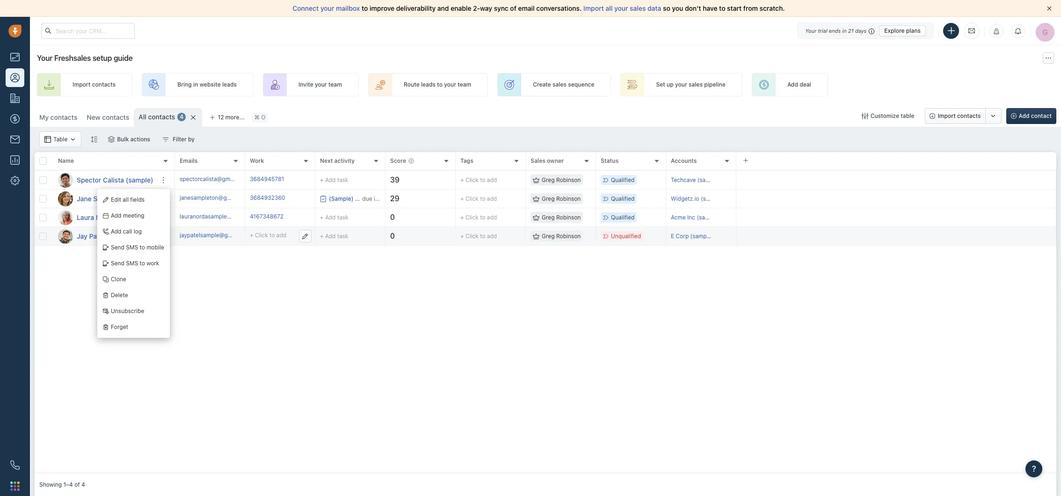 Task type: locate. For each thing, give the bounding box(es) containing it.
0 horizontal spatial 4
[[81, 481, 85, 488]]

emails
[[180, 157, 198, 164]]

+ click to add inside cell
[[250, 232, 287, 239]]

janesampleton@gmail.com link
[[180, 194, 251, 204]]

4 greg from the top
[[542, 233, 555, 240]]

import right the 'table'
[[938, 112, 956, 119]]

sales left data
[[630, 4, 646, 12]]

2 horizontal spatial container_wx8msf4aqz5i3rn1 image
[[862, 113, 868, 119]]

1 row group from the left
[[35, 171, 175, 246]]

sequence
[[568, 81, 595, 88]]

+ click to add cell
[[245, 227, 315, 245]]

robinson for acme inc (sample)
[[556, 214, 581, 221]]

0 vertical spatial task
[[337, 176, 348, 183]]

3684945781 link
[[250, 175, 284, 185]]

container_wx8msf4aqz5i3rn1 image
[[70, 136, 76, 143], [108, 136, 115, 143], [162, 136, 169, 143], [533, 177, 540, 183], [320, 195, 327, 202], [533, 195, 540, 202], [533, 233, 540, 239]]

contacts
[[92, 81, 116, 88], [958, 112, 981, 119], [148, 113, 175, 121], [50, 113, 77, 121], [102, 113, 129, 121]]

add for 3684945781
[[487, 176, 497, 183]]

sales
[[630, 4, 646, 12], [553, 81, 567, 88], [689, 81, 703, 88]]

0 horizontal spatial sales
[[553, 81, 567, 88]]

2 row group from the left
[[175, 171, 1057, 246]]

(sample) for laura norda (sample)
[[116, 213, 144, 221]]

2 sms from the top
[[126, 260, 138, 267]]

spector calista (sample)
[[77, 176, 153, 184]]

2 team from the left
[[458, 81, 471, 88]]

robinson for e corp (sample)
[[556, 233, 581, 240]]

tags
[[461, 157, 474, 164]]

click
[[466, 176, 479, 183], [466, 195, 479, 202], [466, 214, 479, 221], [255, 232, 268, 239], [466, 233, 479, 240]]

3 + add task from the top
[[320, 232, 348, 239]]

s image
[[58, 172, 73, 187]]

cell for techcave (sample)
[[737, 171, 1057, 189]]

in right bring
[[193, 81, 198, 88]]

1 vertical spatial import contacts
[[938, 112, 981, 119]]

+ add task inside press space to select this row. row
[[320, 176, 348, 183]]

0 vertical spatial of
[[510, 4, 517, 12]]

freshsales
[[54, 54, 91, 62]]

0 vertical spatial send
[[111, 244, 124, 251]]

email
[[518, 4, 535, 12]]

explore plans
[[885, 27, 921, 34]]

contact
[[1031, 112, 1052, 119]]

your left trial
[[806, 27, 817, 33]]

1 vertical spatial all
[[123, 196, 129, 203]]

sms for work
[[126, 260, 138, 267]]

0 horizontal spatial your
[[37, 54, 53, 62]]

mobile
[[147, 244, 164, 251]]

import inside button
[[938, 112, 956, 119]]

1 + add task from the top
[[320, 176, 348, 183]]

0 vertical spatial import contacts
[[73, 81, 116, 88]]

unqualified
[[611, 233, 641, 240]]

press space to select this row. row containing laura norda (sample)
[[35, 208, 175, 227]]

0 vertical spatial all
[[606, 4, 613, 12]]

in left 21
[[843, 27, 847, 33]]

in
[[843, 27, 847, 33], [193, 81, 198, 88]]

sms down send sms to mobile
[[126, 260, 138, 267]]

+ click to add
[[461, 176, 497, 183], [461, 195, 497, 202], [461, 214, 497, 221], [250, 232, 287, 239], [461, 233, 497, 240]]

way
[[480, 4, 492, 12]]

1 vertical spatial your
[[37, 54, 53, 62]]

1 robinson from the top
[[556, 176, 581, 183]]

clone
[[111, 276, 126, 283]]

1 horizontal spatial 4
[[180, 113, 184, 120]]

all right edit at left top
[[123, 196, 129, 203]]

of right 1–4
[[74, 481, 80, 488]]

robinson
[[556, 176, 581, 183], [556, 195, 581, 202], [556, 214, 581, 221], [556, 233, 581, 240]]

actions
[[130, 136, 150, 143]]

2 cell from the top
[[737, 190, 1057, 208]]

website
[[200, 81, 221, 88]]

0 vertical spatial in
[[843, 27, 847, 33]]

1 sms from the top
[[126, 244, 138, 251]]

12
[[218, 114, 224, 121]]

2 qualified from the top
[[611, 195, 635, 202]]

2 task from the top
[[337, 214, 348, 221]]

+ add task for 3684945781
[[320, 176, 348, 183]]

1 vertical spatial of
[[74, 481, 80, 488]]

and
[[438, 4, 449, 12]]

send sms to work
[[111, 260, 159, 267]]

press space to select this row. row containing 29
[[175, 190, 1057, 208]]

set
[[656, 81, 665, 88]]

greg for techcave (sample)
[[542, 176, 555, 183]]

spector calista (sample) link
[[77, 175, 153, 185]]

2 send from the top
[[111, 260, 124, 267]]

all
[[606, 4, 613, 12], [123, 196, 129, 203]]

import contacts link
[[37, 73, 133, 96]]

name
[[58, 157, 74, 164]]

grid
[[35, 151, 1057, 474]]

0 horizontal spatial team
[[329, 81, 342, 88]]

add meeting
[[111, 212, 144, 219]]

2 + add task from the top
[[320, 214, 348, 221]]

1 horizontal spatial container_wx8msf4aqz5i3rn1 image
[[533, 214, 540, 221]]

1 qualified from the top
[[611, 176, 635, 183]]

1 task from the top
[[337, 176, 348, 183]]

0 vertical spatial sms
[[126, 244, 138, 251]]

1 horizontal spatial team
[[458, 81, 471, 88]]

+ add task
[[320, 176, 348, 183], [320, 214, 348, 221], [320, 232, 348, 239]]

add contact button
[[1006, 108, 1057, 124]]

all left data
[[606, 4, 613, 12]]

1 0 from the top
[[390, 213, 395, 221]]

sms up send sms to work
[[126, 244, 138, 251]]

invite
[[299, 81, 313, 88]]

container_wx8msf4aqz5i3rn1 image inside filter by button
[[162, 136, 169, 143]]

(sample) for acme inc (sample)
[[697, 214, 720, 221]]

0 vertical spatial qualified
[[611, 176, 635, 183]]

acme inc (sample)
[[671, 214, 720, 221]]

route
[[404, 81, 420, 88]]

filter by button
[[156, 132, 201, 147]]

3 robinson from the top
[[556, 214, 581, 221]]

2 greg robinson from the top
[[542, 195, 581, 202]]

scratch.
[[760, 4, 785, 12]]

techcave
[[671, 176, 696, 183]]

import down your freshsales setup guide
[[73, 81, 91, 88]]

your right up
[[675, 81, 687, 88]]

send sms to mobile
[[111, 244, 164, 251]]

jane sampleton (sample)
[[77, 194, 156, 202]]

1 vertical spatial in
[[193, 81, 198, 88]]

39
[[390, 176, 400, 184]]

from
[[744, 4, 758, 12]]

0 horizontal spatial container_wx8msf4aqz5i3rn1 image
[[44, 136, 51, 143]]

press space to select this row. row
[[35, 171, 175, 190], [175, 171, 1057, 190], [35, 190, 175, 208], [175, 190, 1057, 208], [35, 208, 175, 227], [175, 208, 1057, 227], [35, 227, 175, 246], [175, 227, 1057, 246]]

fields
[[130, 196, 145, 203]]

container_wx8msf4aqz5i3rn1 image
[[862, 113, 868, 119], [44, 136, 51, 143], [533, 214, 540, 221]]

leads right the route
[[421, 81, 436, 88]]

4 greg robinson from the top
[[542, 233, 581, 240]]

connect your mailbox link
[[293, 4, 362, 12]]

1 horizontal spatial import contacts
[[938, 112, 981, 119]]

0 vertical spatial your
[[806, 27, 817, 33]]

of right sync
[[510, 4, 517, 12]]

leads right website at the top left of the page
[[222, 81, 237, 88]]

setup
[[93, 54, 112, 62]]

1 horizontal spatial leads
[[421, 81, 436, 88]]

4167348672
[[250, 213, 284, 220]]

3 greg robinson from the top
[[542, 214, 581, 221]]

my contacts button
[[35, 108, 82, 127], [39, 113, 77, 121]]

grid containing 39
[[35, 151, 1057, 474]]

2 0 from the top
[[390, 232, 395, 240]]

have
[[703, 4, 718, 12]]

1 vertical spatial task
[[337, 214, 348, 221]]

your right the route
[[444, 81, 456, 88]]

inc
[[688, 214, 695, 221]]

1 vertical spatial import
[[73, 81, 91, 88]]

1 greg robinson from the top
[[542, 176, 581, 183]]

sales right create
[[553, 81, 567, 88]]

0 horizontal spatial import
[[73, 81, 91, 88]]

add inside button
[[1019, 112, 1030, 119]]

0 horizontal spatial of
[[74, 481, 80, 488]]

0 for jaypatelsample@gmail.com
[[390, 232, 395, 240]]

container_wx8msf4aqz5i3rn1 image inside the 'customize table' 'button'
[[862, 113, 868, 119]]

container_wx8msf4aqz5i3rn1 image inside table dropdown button
[[44, 136, 51, 143]]

score
[[390, 157, 406, 164]]

robinson for techcave (sample)
[[556, 176, 581, 183]]

container_wx8msf4aqz5i3rn1 image for customize table
[[862, 113, 868, 119]]

container_wx8msf4aqz5i3rn1 image inside bulk actions button
[[108, 136, 115, 143]]

(sample) for spector calista (sample)
[[126, 176, 153, 184]]

menu
[[97, 189, 170, 338]]

2 greg from the top
[[542, 195, 555, 202]]

+ click to add for 3684945781
[[461, 176, 497, 183]]

0 horizontal spatial leads
[[222, 81, 237, 88]]

⌘
[[254, 114, 260, 121]]

1 vertical spatial container_wx8msf4aqz5i3rn1 image
[[44, 136, 51, 143]]

1 vertical spatial 0
[[390, 232, 395, 240]]

task for 3684945781
[[337, 176, 348, 183]]

name column header
[[53, 152, 175, 171]]

0 vertical spatial 4
[[180, 113, 184, 120]]

techcave (sample)
[[671, 176, 721, 183]]

0 vertical spatial 0
[[390, 213, 395, 221]]

import contacts for 'import contacts' link
[[73, 81, 116, 88]]

delete
[[111, 292, 128, 299]]

phone element
[[6, 456, 24, 475]]

3 qualified from the top
[[611, 214, 635, 221]]

4 up filter by
[[180, 113, 184, 120]]

edit
[[111, 196, 121, 203]]

what's new image
[[994, 28, 1000, 35]]

sales left pipeline
[[689, 81, 703, 88]]

0 horizontal spatial in
[[193, 81, 198, 88]]

your right invite
[[315, 81, 327, 88]]

bulk
[[117, 136, 129, 143]]

row group
[[35, 171, 175, 246], [175, 171, 1057, 246]]

0 vertical spatial import
[[584, 4, 604, 12]]

laura norda (sample) link
[[77, 213, 144, 222]]

2 horizontal spatial import
[[938, 112, 956, 119]]

2 vertical spatial qualified
[[611, 214, 635, 221]]

your left freshsales
[[37, 54, 53, 62]]

add call log
[[111, 228, 142, 235]]

create sales sequence
[[533, 81, 595, 88]]

sales owner
[[531, 157, 564, 164]]

laura
[[77, 213, 94, 221]]

4 right 1–4
[[81, 481, 85, 488]]

cell
[[737, 171, 1057, 189], [737, 190, 1057, 208], [737, 208, 1057, 227], [737, 227, 1057, 245]]

+ click to add for 3684932360
[[461, 195, 497, 202]]

corp
[[676, 233, 689, 240]]

0 horizontal spatial import contacts
[[73, 81, 116, 88]]

your left data
[[615, 4, 628, 12]]

import right conversations.
[[584, 4, 604, 12]]

close image
[[1047, 6, 1052, 11]]

new contacts button
[[82, 108, 134, 127], [87, 113, 129, 121]]

spectorcalista@gmail.com
[[180, 175, 249, 182]]

bulk actions
[[117, 136, 150, 143]]

table button
[[39, 132, 82, 147]]

2 vertical spatial container_wx8msf4aqz5i3rn1 image
[[533, 214, 540, 221]]

3684932360 link
[[250, 194, 285, 204]]

connect your mailbox to improve deliverability and enable 2-way sync of email conversations. import all your sales data so you don't have to start from scratch.
[[293, 4, 785, 12]]

1 send from the top
[[111, 244, 124, 251]]

4 robinson from the top
[[556, 233, 581, 240]]

send down jay patel (sample) link
[[111, 244, 124, 251]]

1 horizontal spatial all
[[606, 4, 613, 12]]

1 vertical spatial 4
[[81, 481, 85, 488]]

2 vertical spatial import
[[938, 112, 956, 119]]

+ add task for 4167348672
[[320, 214, 348, 221]]

1 vertical spatial + add task
[[320, 214, 348, 221]]

3 greg from the top
[[542, 214, 555, 221]]

contacts inside button
[[958, 112, 981, 119]]

1 cell from the top
[[737, 171, 1057, 189]]

3 cell from the top
[[737, 208, 1057, 227]]

add
[[487, 176, 497, 183], [487, 195, 497, 202], [487, 214, 497, 221], [277, 232, 287, 239], [487, 233, 497, 240]]

0 for lauranordasample@gmail.com
[[390, 213, 395, 221]]

0 vertical spatial container_wx8msf4aqz5i3rn1 image
[[862, 113, 868, 119]]

1 horizontal spatial your
[[806, 27, 817, 33]]

name row
[[35, 152, 175, 171]]

add deal link
[[752, 73, 828, 96]]

in inside bring in website leads link
[[193, 81, 198, 88]]

click inside cell
[[255, 232, 268, 239]]

greg for widgetz.io (sample)
[[542, 195, 555, 202]]

1 greg from the top
[[542, 176, 555, 183]]

your left mailbox
[[321, 4, 334, 12]]

0 vertical spatial + add task
[[320, 176, 348, 183]]

you
[[672, 4, 683, 12]]

0 horizontal spatial all
[[123, 196, 129, 203]]

up
[[667, 81, 674, 88]]

all contacts 4
[[139, 113, 184, 121]]

import contacts inside button
[[938, 112, 981, 119]]

phone image
[[10, 461, 20, 470]]

table
[[53, 136, 68, 143]]

3 task from the top
[[337, 232, 348, 239]]

greg robinson for e corp (sample)
[[542, 233, 581, 240]]

1 vertical spatial send
[[111, 260, 124, 267]]

your
[[806, 27, 817, 33], [37, 54, 53, 62]]

leads
[[222, 81, 237, 88], [421, 81, 436, 88]]

your for your freshsales setup guide
[[37, 54, 53, 62]]

1 vertical spatial qualified
[[611, 195, 635, 202]]

2 robinson from the top
[[556, 195, 581, 202]]

click for 3684932360
[[466, 195, 479, 202]]

send up clone
[[111, 260, 124, 267]]

1 vertical spatial sms
[[126, 260, 138, 267]]

import all your sales data link
[[584, 4, 663, 12]]

widgetz.io (sample)
[[671, 195, 724, 202]]

2 vertical spatial task
[[337, 232, 348, 239]]

4 cell from the top
[[737, 227, 1057, 245]]

2 vertical spatial + add task
[[320, 232, 348, 239]]

1 horizontal spatial of
[[510, 4, 517, 12]]

send email image
[[969, 27, 975, 35]]



Task type: vqa. For each thing, say whether or not it's contained in the screenshot.
Add contacts to the sequence
no



Task type: describe. For each thing, give the bounding box(es) containing it.
container_wx8msf4aqz5i3rn1 image inside table dropdown button
[[70, 136, 76, 143]]

e corp (sample)
[[671, 233, 714, 240]]

greg robinson for acme inc (sample)
[[542, 214, 581, 221]]

container_wx8msf4aqz5i3rn1 image for table
[[44, 136, 51, 143]]

qualified for 0
[[611, 214, 635, 221]]

set up your sales pipeline
[[656, 81, 726, 88]]

Search your CRM... text field
[[41, 23, 135, 39]]

spectorcalista@gmail.com 3684945781
[[180, 175, 284, 182]]

all
[[139, 113, 146, 121]]

import contacts button
[[925, 108, 986, 124]]

mailbox
[[336, 4, 360, 12]]

qualified for 29
[[611, 195, 635, 202]]

1 horizontal spatial sales
[[630, 4, 646, 12]]

import for import contacts button
[[938, 112, 956, 119]]

your trial ends in 21 days
[[806, 27, 867, 33]]

techcave (sample) link
[[671, 176, 721, 183]]

press space to select this row. row containing jay patel (sample)
[[35, 227, 175, 246]]

log
[[134, 228, 142, 235]]

acme inc (sample) link
[[671, 214, 720, 221]]

2 leads from the left
[[421, 81, 436, 88]]

j image
[[58, 191, 73, 206]]

cell for acme inc (sample)
[[737, 208, 1057, 227]]

add inside cell
[[277, 232, 287, 239]]

set up your sales pipeline link
[[621, 73, 743, 96]]

1 horizontal spatial import
[[584, 4, 604, 12]]

pipeline
[[704, 81, 726, 88]]

explore plans link
[[879, 25, 926, 36]]

+ click to add for 4167348672
[[461, 214, 497, 221]]

accounts
[[671, 157, 697, 164]]

2 horizontal spatial sales
[[689, 81, 703, 88]]

to inside cell
[[270, 232, 275, 239]]

route leads to your team
[[404, 81, 471, 88]]

import contacts for import contacts button
[[938, 112, 981, 119]]

bring
[[177, 81, 192, 88]]

work
[[147, 260, 159, 267]]

(sample) for jane sampleton (sample)
[[128, 194, 156, 202]]

owner
[[547, 157, 564, 164]]

norda
[[96, 213, 115, 221]]

greg for e corp (sample)
[[542, 233, 555, 240]]

style_myh0__igzzd8unmi image
[[91, 136, 97, 143]]

start
[[727, 4, 742, 12]]

create
[[533, 81, 551, 88]]

forget
[[111, 324, 128, 331]]

1 leads from the left
[[222, 81, 237, 88]]

robinson for widgetz.io (sample)
[[556, 195, 581, 202]]

so
[[663, 4, 671, 12]]

edit all fields
[[111, 196, 145, 203]]

bring in website leads link
[[142, 73, 254, 96]]

press space to select this row. row containing spector calista (sample)
[[35, 171, 175, 190]]

invite your team link
[[263, 73, 359, 96]]

4 inside "all contacts 4"
[[180, 113, 184, 120]]

12 more...
[[218, 114, 245, 121]]

enable
[[451, 4, 472, 12]]

jaypatelsample@gmail.com link
[[180, 231, 252, 241]]

add for 4167348672
[[487, 214, 497, 221]]

status
[[601, 157, 619, 164]]

new contacts
[[87, 113, 129, 121]]

explore
[[885, 27, 905, 34]]

sms for mobile
[[126, 244, 138, 251]]

deliverability
[[396, 4, 436, 12]]

send for send sms to mobile
[[111, 244, 124, 251]]

showing
[[39, 481, 62, 488]]

cell for widgetz.io (sample)
[[737, 190, 1057, 208]]

unsubscribe
[[111, 308, 144, 315]]

spector
[[77, 176, 101, 184]]

1 horizontal spatial in
[[843, 27, 847, 33]]

21
[[848, 27, 854, 33]]

activity
[[334, 157, 355, 164]]

press space to select this row. row containing jane sampleton (sample)
[[35, 190, 175, 208]]

deal
[[800, 81, 811, 88]]

next activity
[[320, 157, 355, 164]]

jaypatelsample@gmail.com
[[180, 232, 252, 239]]

click for 3684945781
[[466, 176, 479, 183]]

bring in website leads
[[177, 81, 237, 88]]

table
[[901, 112, 915, 119]]

your for your trial ends in 21 days
[[806, 27, 817, 33]]

create sales sequence link
[[498, 73, 611, 96]]

import contacts group
[[925, 108, 1002, 124]]

your freshsales setup guide
[[37, 54, 133, 62]]

e corp (sample) link
[[671, 233, 714, 240]]

new
[[87, 113, 101, 121]]

qualified for 39
[[611, 176, 635, 183]]

laura norda (sample)
[[77, 213, 144, 221]]

press space to select this row. row containing 39
[[175, 171, 1057, 190]]

row group containing 39
[[175, 171, 1057, 246]]

cell for e corp (sample)
[[737, 227, 1057, 245]]

1 team from the left
[[329, 81, 342, 88]]

calista
[[103, 176, 124, 184]]

next
[[320, 157, 333, 164]]

29
[[390, 194, 400, 203]]

row group containing spector calista (sample)
[[35, 171, 175, 246]]

acme
[[671, 214, 686, 221]]

add inside press space to select this row. row
[[325, 176, 336, 183]]

customize table
[[871, 112, 915, 119]]

all inside menu
[[123, 196, 129, 203]]

sampleton
[[93, 194, 126, 202]]

jay patel (sample) link
[[77, 231, 134, 241]]

jane sampleton (sample) link
[[77, 194, 156, 203]]

(sample) for e corp (sample)
[[691, 233, 714, 240]]

showing 1–4 of 4
[[39, 481, 85, 488]]

12 more... button
[[205, 111, 250, 124]]

by
[[188, 136, 195, 143]]

sales inside "link"
[[553, 81, 567, 88]]

add deal
[[788, 81, 811, 88]]

j image
[[58, 229, 73, 244]]

freshworks switcher image
[[10, 481, 20, 491]]

my
[[39, 113, 49, 121]]

greg for acme inc (sample)
[[542, 214, 555, 221]]

bulk actions button
[[102, 132, 156, 147]]

conversations.
[[537, 4, 582, 12]]

spectorcalista@gmail.com link
[[180, 175, 249, 185]]

l image
[[58, 210, 73, 225]]

(sample) for jay patel (sample)
[[106, 232, 134, 240]]

task for 4167348672
[[337, 214, 348, 221]]

menu containing edit all fields
[[97, 189, 170, 338]]

filter by
[[173, 136, 195, 143]]

import for 'import contacts' link
[[73, 81, 91, 88]]

add for 3684932360
[[487, 195, 497, 202]]

janesampleton@gmail.com
[[180, 194, 251, 201]]

data
[[648, 4, 661, 12]]

click for 4167348672
[[466, 214, 479, 221]]

send for send sms to work
[[111, 260, 124, 267]]

widgetz.io
[[671, 195, 699, 202]]

+ inside cell
[[250, 232, 253, 239]]

⌘ o
[[254, 114, 266, 121]]

greg robinson for widgetz.io (sample)
[[542, 195, 581, 202]]

don't
[[685, 4, 701, 12]]

days
[[855, 27, 867, 33]]

greg robinson for techcave (sample)
[[542, 176, 581, 183]]



